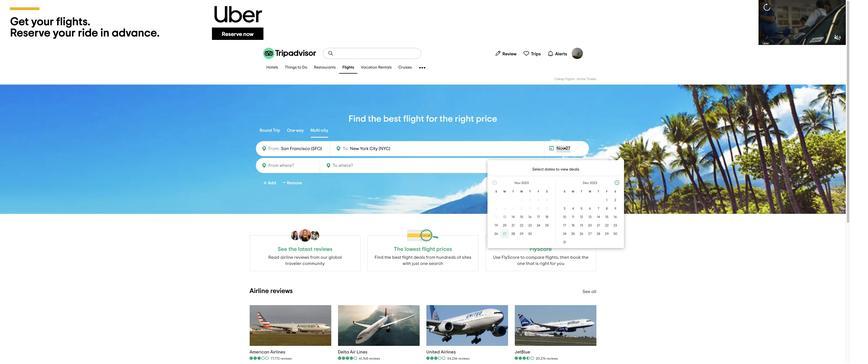 Task type: describe. For each thing, give the bounding box(es) containing it.
see for see all
[[583, 290, 591, 295]]

vacation
[[361, 66, 377, 70]]

sites
[[462, 256, 471, 260]]

jetblue link
[[515, 350, 558, 356]]

3.5 of 5 bubbles image
[[515, 357, 535, 361]]

reviews for 54,236 reviews
[[458, 358, 470, 361]]

reviews for 61,768 reviews
[[369, 358, 380, 361]]

15 for dec 2023
[[606, 216, 609, 219]]

economy
[[508, 182, 526, 186]]

26 for dec 2023
[[580, 233, 584, 236]]

4 s from the left
[[615, 191, 616, 193]]

latest
[[298, 247, 313, 253]]

16 for dec 2023
[[614, 216, 617, 219]]

alerts
[[555, 52, 567, 56]]

54,236
[[448, 358, 458, 361]]

deals for flight
[[414, 256, 425, 260]]

1 t from the left
[[512, 191, 514, 193]]

0 vertical spatial to where? text field
[[349, 145, 401, 153]]

10 for nov 2023
[[537, 207, 540, 211]]

best for deals
[[392, 256, 401, 260]]

4 for dec 2023
[[572, 207, 574, 211]]

cheap flights - airline tickets
[[555, 78, 596, 81]]

see the latest reviews
[[278, 247, 333, 253]]

for
[[426, 115, 438, 124]]

21 for nov 2023
[[512, 224, 515, 228]]

3 for nov 2023
[[538, 199, 540, 202]]

flights,
[[546, 256, 559, 260]]

15 for nov 2023
[[520, 216, 523, 219]]

- remove
[[283, 179, 302, 188]]

things to do link
[[282, 62, 311, 74]]

way
[[296, 129, 304, 133]]

flight for for
[[403, 115, 424, 124]]

31
[[563, 241, 566, 244]]

round
[[260, 129, 272, 133]]

profile picture image
[[572, 48, 583, 59]]

to for use flyscore to compare flights, then book the one that is right for you
[[521, 256, 525, 260]]

compare
[[526, 256, 545, 260]]

american airlines
[[250, 350, 285, 355]]

united airlines link
[[426, 350, 470, 356]]

one
[[517, 262, 525, 266]]

0 horizontal spatial 1
[[489, 182, 490, 186]]

77,772
[[271, 358, 280, 361]]

use
[[493, 256, 501, 260]]

trips
[[531, 52, 541, 56]]

+ add
[[263, 180, 276, 187]]

+
[[263, 180, 267, 187]]

person
[[491, 182, 505, 186]]

17 for nov 2023
[[537, 216, 540, 219]]

2 for nov 2023
[[529, 199, 531, 202]]

restaurants
[[314, 66, 336, 70]]

airline
[[280, 256, 293, 260]]

3 of 5 bubbles image for united
[[426, 357, 446, 361]]

remove
[[287, 181, 302, 186]]

dec
[[583, 182, 589, 185]]

3 s from the left
[[564, 191, 566, 193]]

read
[[268, 256, 279, 260]]

use flyscore to compare flights, then book the one that is right for you
[[493, 256, 589, 266]]

28 for nov 2023
[[511, 233, 515, 236]]

book
[[570, 256, 581, 260]]

0 horizontal spatial -
[[283, 179, 286, 188]]

lines
[[357, 350, 367, 355]]

advertisement region
[[0, 0, 846, 45]]

one-way
[[287, 129, 304, 133]]

flights link
[[339, 62, 358, 74]]

6 for dec
[[589, 207, 591, 211]]

4 t from the left
[[598, 191, 599, 193]]

22 for dec 2023
[[605, 224, 609, 228]]

From where? text field
[[280, 145, 326, 153]]

1 vertical spatial airline
[[250, 288, 269, 295]]

s m t w t f s for dec
[[564, 191, 616, 193]]

find for find the best flight for the right price
[[349, 115, 366, 124]]

10 for dec 2023
[[563, 216, 566, 219]]

right inside use flyscore to compare flights, then book the one that is right for you
[[540, 262, 549, 266]]

54,236 reviews link
[[426, 357, 470, 362]]

23 for nov 2023
[[528, 224, 532, 228]]

to for select dates to view deals
[[556, 168, 560, 172]]

our
[[321, 256, 328, 260]]

vacation rentals
[[361, 66, 392, 70]]

26 for nov 2023
[[495, 233, 498, 236]]

just
[[412, 262, 419, 266]]

delta air lines
[[338, 350, 367, 355]]

1 vertical spatial to where? text field
[[331, 162, 381, 170]]

m for nov 2023
[[504, 191, 506, 193]]

61,768 reviews link
[[338, 357, 380, 362]]

12 for nov
[[495, 216, 498, 219]]

reviews for 20,276 reviews
[[547, 358, 558, 361]]

see all
[[583, 290, 596, 295]]

the lowest flight prices
[[394, 247, 452, 253]]

from inside find the best flight deals from hundreds of sites with just one search
[[426, 256, 435, 260]]

global
[[329, 256, 342, 260]]

traveler community
[[285, 262, 325, 266]]

city
[[321, 129, 328, 133]]

add
[[268, 181, 276, 186]]

w for nov
[[520, 191, 523, 193]]

22 for nov 2023
[[520, 224, 524, 228]]

20,276 reviews link
[[515, 357, 558, 362]]

20 for nov
[[503, 224, 507, 228]]

for you
[[550, 262, 565, 266]]

delta air lines link
[[338, 350, 380, 356]]

29 for nov 2023
[[520, 233, 524, 236]]

20 for dec
[[588, 224, 592, 228]]

search image
[[328, 51, 334, 56]]

best for for
[[383, 115, 401, 124]]

dates
[[545, 168, 555, 172]]

f for dec 2023
[[606, 191, 608, 193]]

restaurants link
[[311, 62, 339, 74]]

18 for dec 2023
[[572, 224, 575, 228]]

see all link
[[583, 290, 596, 295]]

flight prices
[[422, 247, 452, 253]]

review link
[[493, 48, 519, 59]]

reviews inside "read airline reviews from our global traveler community"
[[294, 256, 309, 260]]

tripadvisor image
[[263, 48, 316, 59]]

13 for nov
[[503, 216, 506, 219]]

to:
[[343, 147, 349, 151]]

view
[[561, 168, 568, 172]]

multi-
[[311, 129, 321, 133]]

reviews for 77,772 reviews
[[281, 358, 292, 361]]

nov 27
[[557, 146, 570, 151]]

multi-city link
[[311, 124, 328, 138]]

trip
[[273, 129, 280, 133]]

61,768 reviews
[[359, 358, 380, 361]]

hotels
[[266, 66, 278, 70]]

m for dec 2023
[[572, 191, 574, 193]]

cheap
[[555, 78, 565, 81]]

0 horizontal spatial right
[[455, 115, 474, 124]]

6 for nov
[[504, 207, 506, 211]]

1 horizontal spatial flights
[[565, 78, 575, 81]]



Task type: vqa. For each thing, say whether or not it's contained in the screenshot.
2nd 16 from the right
yes



Task type: locate. For each thing, give the bounding box(es) containing it.
3
[[538, 199, 540, 202], [564, 207, 566, 211]]

select
[[533, 168, 544, 172]]

0 horizontal spatial 9
[[529, 207, 531, 211]]

1 horizontal spatial see
[[583, 290, 591, 295]]

14 for nov 2023
[[512, 216, 515, 219]]

27 for nov 2023
[[503, 233, 507, 236]]

things
[[285, 66, 297, 70]]

1 9 from the left
[[529, 207, 531, 211]]

5
[[495, 207, 497, 211], [581, 207, 583, 211]]

1 w from the left
[[520, 191, 523, 193]]

0 horizontal spatial 25
[[545, 224, 549, 228]]

see left all
[[583, 290, 591, 295]]

to left view
[[556, 168, 560, 172]]

airline reviews link
[[250, 288, 293, 295]]

0 horizontal spatial w
[[520, 191, 523, 193]]

1 20 from the left
[[503, 224, 507, 228]]

nov up view
[[557, 146, 565, 151]]

0 horizontal spatial find
[[349, 115, 366, 124]]

1 vertical spatial best
[[392, 256, 401, 260]]

2 9 from the left
[[614, 207, 617, 211]]

1 s m t w t f s from the left
[[496, 191, 548, 193]]

1 from from the left
[[310, 256, 320, 260]]

0 vertical spatial to
[[298, 66, 301, 70]]

2 16 from the left
[[614, 216, 617, 219]]

1 14 from the left
[[512, 216, 515, 219]]

0 horizontal spatial 24
[[537, 224, 540, 228]]

trips link
[[521, 48, 543, 59]]

delta
[[338, 350, 349, 355]]

0 horizontal spatial flights
[[343, 66, 354, 70]]

16 for nov 2023
[[529, 216, 532, 219]]

1 for nov
[[521, 199, 522, 202]]

0 horizontal spatial 26
[[495, 233, 498, 236]]

3 for dec 2023
[[564, 207, 566, 211]]

5 for nov 2023
[[495, 207, 497, 211]]

- left tickets
[[575, 78, 576, 81]]

17
[[537, 216, 540, 219], [563, 224, 566, 228]]

1 horizontal spatial 6
[[589, 207, 591, 211]]

14 for dec 2023
[[597, 216, 600, 219]]

26 up use
[[495, 233, 498, 236]]

2 13 from the left
[[589, 216, 592, 219]]

1 horizontal spatial 29
[[605, 233, 609, 236]]

2 22 from the left
[[605, 224, 609, 228]]

2 m from the left
[[572, 191, 574, 193]]

the
[[394, 247, 404, 253]]

nov for nov 2023
[[515, 182, 521, 185]]

cruises link
[[395, 62, 415, 74]]

17 for dec 2023
[[563, 224, 566, 228]]

1 6 from the left
[[504, 207, 506, 211]]

2 f from the left
[[606, 191, 608, 193]]

1 horizontal spatial 21
[[597, 224, 600, 228]]

see
[[278, 247, 287, 253], [583, 290, 591, 295]]

1 horizontal spatial 12
[[580, 216, 583, 219]]

7 for dec 2023
[[598, 207, 599, 211]]

- left the remove
[[283, 179, 286, 188]]

30 for nov 2023
[[528, 233, 532, 236]]

0 horizontal spatial 20
[[503, 224, 507, 228]]

2023 for dec 2023
[[590, 182, 597, 185]]

1 8 from the left
[[521, 207, 523, 211]]

1 horizontal spatial 4
[[572, 207, 574, 211]]

11 for nov 2023
[[546, 207, 548, 211]]

s m t w t f s down dec 2023
[[564, 191, 616, 193]]

w down dec 2023
[[589, 191, 591, 193]]

1 2023 from the left
[[521, 182, 529, 185]]

1 vertical spatial 3
[[564, 207, 566, 211]]

the for find the best flight for the right price
[[368, 115, 382, 124]]

1 horizontal spatial 7
[[598, 207, 599, 211]]

1 horizontal spatial 23
[[614, 224, 617, 228]]

18
[[546, 216, 549, 219], [572, 224, 575, 228]]

deals right view
[[569, 168, 579, 172]]

2 5 from the left
[[581, 207, 583, 211]]

0 horizontal spatial flyscore
[[502, 256, 520, 260]]

2 vertical spatial to
[[521, 256, 525, 260]]

1 horizontal spatial 20
[[588, 224, 592, 228]]

61,768
[[359, 358, 368, 361]]

26 up the 'book'
[[580, 233, 584, 236]]

s m t w t f s
[[496, 191, 548, 193], [564, 191, 616, 193]]

1 5 from the left
[[495, 207, 497, 211]]

of
[[457, 256, 461, 260]]

8 for dec 2023
[[606, 207, 608, 211]]

then
[[560, 256, 570, 260]]

2 8 from the left
[[606, 207, 608, 211]]

5 for dec 2023
[[581, 207, 583, 211]]

0 horizontal spatial 2
[[529, 199, 531, 202]]

2 s m t w t f s from the left
[[564, 191, 616, 193]]

price
[[476, 115, 497, 124]]

tickets
[[587, 78, 596, 81]]

2 28 from the left
[[597, 233, 600, 236]]

3 of 5 bubbles image for american
[[250, 357, 269, 361]]

flight
[[403, 115, 424, 124], [402, 256, 413, 260]]

2 2023 from the left
[[590, 182, 597, 185]]

1 horizontal spatial 17
[[563, 224, 566, 228]]

all
[[591, 290, 596, 295]]

1 s from the left
[[496, 191, 497, 193]]

the for see the latest reviews
[[289, 247, 297, 253]]

to
[[298, 66, 301, 70], [556, 168, 560, 172], [521, 256, 525, 260]]

1 horizontal spatial -
[[575, 78, 576, 81]]

2 29 from the left
[[605, 233, 609, 236]]

3 t from the left
[[581, 191, 583, 193]]

1 vertical spatial see
[[583, 290, 591, 295]]

77,772 reviews link
[[250, 357, 292, 362]]

airlines up 54,236 reviews link
[[441, 350, 456, 355]]

1 horizontal spatial s m t w t f s
[[564, 191, 616, 193]]

7
[[512, 207, 514, 211], [598, 207, 599, 211]]

flight up with
[[402, 256, 413, 260]]

2 s from the left
[[546, 191, 548, 193]]

american airlines link
[[250, 350, 292, 356]]

the for find the best flight deals from hundreds of sites with just one search
[[385, 256, 391, 260]]

1 horizontal spatial airlines
[[441, 350, 456, 355]]

flight left for
[[403, 115, 424, 124]]

1 12 from the left
[[495, 216, 498, 219]]

1 horizontal spatial to
[[521, 256, 525, 260]]

flyscore up compare
[[530, 247, 552, 253]]

0 horizontal spatial 23
[[528, 224, 532, 228]]

0 horizontal spatial 29
[[520, 233, 524, 236]]

1 horizontal spatial 16
[[614, 216, 617, 219]]

best inside find the best flight deals from hundreds of sites with just one search
[[392, 256, 401, 260]]

1 horizontal spatial 28
[[597, 233, 600, 236]]

1 16 from the left
[[529, 216, 532, 219]]

that
[[526, 262, 535, 266]]

1 horizontal spatial right
[[540, 262, 549, 266]]

1 horizontal spatial flyscore
[[530, 247, 552, 253]]

2 airlines from the left
[[441, 350, 456, 355]]

right right is
[[540, 262, 549, 266]]

0 vertical spatial 11
[[546, 207, 548, 211]]

0 horizontal spatial f
[[538, 191, 539, 193]]

1 7 from the left
[[512, 207, 514, 211]]

s m t w t f s down nov 2023
[[496, 191, 548, 193]]

13
[[503, 216, 506, 219], [589, 216, 592, 219]]

21 for dec 2023
[[597, 224, 600, 228]]

2 6 from the left
[[589, 207, 591, 211]]

3 of 5 bubbles image inside 77,772 reviews link
[[250, 357, 269, 361]]

30
[[528, 233, 532, 236], [614, 233, 617, 236]]

28 for dec 2023
[[597, 233, 600, 236]]

2 w from the left
[[589, 191, 591, 193]]

1 horizontal spatial 24
[[563, 233, 567, 236]]

1 15 from the left
[[520, 216, 523, 219]]

1 vertical spatial find
[[375, 256, 384, 260]]

1 horizontal spatial 18
[[572, 224, 575, 228]]

review
[[503, 52, 517, 56]]

0 vertical spatial nov
[[557, 146, 565, 151]]

19 for nov
[[495, 224, 498, 228]]

one-
[[287, 129, 296, 133]]

6 down 1 person economy at the right of page
[[504, 207, 506, 211]]

1 3 of 5 bubbles image from the left
[[250, 357, 269, 361]]

from left our
[[310, 256, 320, 260]]

nov 2023
[[515, 182, 529, 185]]

s
[[496, 191, 497, 193], [546, 191, 548, 193], [564, 191, 566, 193], [615, 191, 616, 193]]

from inside "read airline reviews from our global traveler community"
[[310, 256, 320, 260]]

see up the 'airline'
[[278, 247, 287, 253]]

0 horizontal spatial deals
[[414, 256, 425, 260]]

0 horizontal spatial 3
[[538, 199, 540, 202]]

2 2 from the left
[[615, 199, 616, 202]]

12 for dec
[[580, 216, 583, 219]]

hotels link
[[263, 62, 282, 74]]

flyscore inside use flyscore to compare flights, then book the one that is right for you
[[502, 256, 520, 260]]

1 horizontal spatial 13
[[589, 216, 592, 219]]

23 for dec 2023
[[614, 224, 617, 228]]

2 t from the left
[[529, 191, 531, 193]]

one-way link
[[287, 124, 304, 138]]

13 for dec
[[589, 216, 592, 219]]

1 horizontal spatial 1
[[521, 199, 522, 202]]

1 horizontal spatial 3 of 5 bubbles image
[[426, 357, 446, 361]]

flights left vacation
[[343, 66, 354, 70]]

4
[[546, 199, 548, 202], [572, 207, 574, 211]]

2 26 from the left
[[580, 233, 584, 236]]

9 for nov 2023
[[529, 207, 531, 211]]

1 vertical spatial -
[[283, 179, 286, 188]]

0 horizontal spatial 11
[[546, 207, 548, 211]]

one search
[[420, 262, 443, 266]]

is
[[536, 262, 539, 266]]

1 person economy
[[489, 182, 526, 186]]

reviews for airline reviews
[[270, 288, 293, 295]]

1 vertical spatial nov
[[515, 182, 521, 185]]

0 vertical spatial 4
[[546, 199, 548, 202]]

2 for dec 2023
[[615, 199, 616, 202]]

2 21 from the left
[[597, 224, 600, 228]]

deals for view
[[569, 168, 579, 172]]

0 vertical spatial 3
[[538, 199, 540, 202]]

find
[[349, 115, 366, 124], [375, 256, 384, 260]]

None search field
[[323, 48, 421, 59]]

1 vertical spatial 25
[[571, 233, 575, 236]]

0 horizontal spatial 5
[[495, 207, 497, 211]]

air
[[350, 350, 356, 355]]

27 for dec 2023
[[588, 233, 592, 236]]

1 29 from the left
[[520, 233, 524, 236]]

0 vertical spatial flights
[[343, 66, 354, 70]]

27
[[566, 146, 570, 151], [503, 233, 507, 236], [588, 233, 592, 236]]

airlines for united airlines
[[441, 350, 456, 355]]

airlines up 77,772
[[270, 350, 285, 355]]

see for see the latest reviews
[[278, 247, 287, 253]]

3 of 5 bubbles image down 'united'
[[426, 357, 446, 361]]

to left do
[[298, 66, 301, 70]]

best
[[383, 115, 401, 124], [392, 256, 401, 260]]

1 horizontal spatial 15
[[606, 216, 609, 219]]

0 horizontal spatial 3 of 5 bubbles image
[[250, 357, 269, 361]]

29
[[520, 233, 524, 236], [605, 233, 609, 236]]

to inside use flyscore to compare flights, then book the one that is right for you
[[521, 256, 525, 260]]

deals inside find the best flight deals from hundreds of sites with just one search
[[414, 256, 425, 260]]

1 horizontal spatial 5
[[581, 207, 583, 211]]

do
[[302, 66, 307, 70]]

20,276 reviews
[[536, 358, 558, 361]]

from up one search
[[426, 256, 435, 260]]

0 horizontal spatial 12
[[495, 216, 498, 219]]

w down nov 2023
[[520, 191, 523, 193]]

1 horizontal spatial 26
[[580, 233, 584, 236]]

1 for dec
[[606, 199, 608, 202]]

25 for nov 2023
[[545, 224, 549, 228]]

1 vertical spatial to
[[556, 168, 560, 172]]

30 for dec 2023
[[614, 233, 617, 236]]

2 7 from the left
[[598, 207, 599, 211]]

jetblue
[[515, 350, 530, 355]]

25 for dec 2023
[[571, 233, 575, 236]]

14
[[512, 216, 515, 219], [597, 216, 600, 219]]

1 26 from the left
[[495, 233, 498, 236]]

2023 for nov 2023
[[521, 182, 529, 185]]

24 for nov 2023
[[537, 224, 540, 228]]

to up one on the right
[[521, 256, 525, 260]]

1 horizontal spatial from
[[426, 256, 435, 260]]

the inside find the best flight deals from hundreds of sites with just one search
[[385, 256, 391, 260]]

9
[[529, 207, 531, 211], [614, 207, 617, 211]]

0 horizontal spatial 8
[[521, 207, 523, 211]]

nov for nov 27
[[557, 146, 565, 151]]

flights inside flights link
[[343, 66, 354, 70]]

flight inside find the best flight deals from hundreds of sites with just one search
[[402, 256, 413, 260]]

w for dec
[[589, 191, 591, 193]]

dec 2023
[[583, 182, 597, 185]]

6 down dec 2023
[[589, 207, 591, 211]]

1 vertical spatial 17
[[563, 224, 566, 228]]

0 horizontal spatial 30
[[528, 233, 532, 236]]

2023 right person
[[521, 182, 529, 185]]

4 for nov 2023
[[546, 199, 548, 202]]

0 vertical spatial airline
[[577, 78, 586, 81]]

hundreds
[[436, 256, 456, 260]]

1 horizontal spatial 2
[[615, 199, 616, 202]]

9 for dec 2023
[[614, 207, 617, 211]]

with
[[403, 262, 411, 266]]

0 vertical spatial 17
[[537, 216, 540, 219]]

28
[[511, 233, 515, 236], [597, 233, 600, 236]]

From where? text field
[[267, 162, 316, 170]]

54,236 reviews
[[448, 358, 470, 361]]

2 30 from the left
[[614, 233, 617, 236]]

2 23 from the left
[[614, 224, 617, 228]]

1 30 from the left
[[528, 233, 532, 236]]

0 horizontal spatial 19
[[495, 224, 498, 228]]

find the best flight deals from hundreds of sites with just one search
[[375, 256, 471, 266]]

0 horizontal spatial 14
[[512, 216, 515, 219]]

0 horizontal spatial 22
[[520, 224, 524, 228]]

0 horizontal spatial 2023
[[521, 182, 529, 185]]

1 vertical spatial right
[[540, 262, 549, 266]]

2 20 from the left
[[588, 224, 592, 228]]

21
[[512, 224, 515, 228], [597, 224, 600, 228]]

7 for nov 2023
[[512, 207, 514, 211]]

2 3 of 5 bubbles image from the left
[[426, 357, 446, 361]]

select dates to view deals
[[533, 168, 579, 172]]

1 13 from the left
[[503, 216, 506, 219]]

0 horizontal spatial 4
[[546, 199, 548, 202]]

find for find the best flight deals from hundreds of sites with just one search
[[375, 256, 384, 260]]

flyscore
[[530, 247, 552, 253], [502, 256, 520, 260]]

2 horizontal spatial 27
[[588, 233, 592, 236]]

f for nov 2023
[[538, 191, 539, 193]]

united airlines
[[426, 350, 456, 355]]

flights right cheap
[[565, 78, 575, 81]]

airlines for american airlines
[[270, 350, 285, 355]]

flight for deals
[[402, 256, 413, 260]]

0 horizontal spatial airline
[[250, 288, 269, 295]]

11 for dec 2023
[[572, 216, 574, 219]]

2
[[529, 199, 531, 202], [615, 199, 616, 202]]

0 horizontal spatial s m t w t f s
[[496, 191, 548, 193]]

flyscore up one on the right
[[502, 256, 520, 260]]

22
[[520, 224, 524, 228], [605, 224, 609, 228]]

1 28 from the left
[[511, 233, 515, 236]]

3 of 5 bubbles image down american
[[250, 357, 269, 361]]

airline
[[577, 78, 586, 81], [250, 288, 269, 295]]

1 22 from the left
[[520, 224, 524, 228]]

1 horizontal spatial 27
[[566, 146, 570, 151]]

from:
[[268, 147, 280, 151]]

1 horizontal spatial airline
[[577, 78, 586, 81]]

0 vertical spatial -
[[575, 78, 576, 81]]

the inside use flyscore to compare flights, then book the one that is right for you
[[582, 256, 589, 260]]

1 vertical spatial flights
[[565, 78, 575, 81]]

0 horizontal spatial see
[[278, 247, 287, 253]]

alerts link
[[545, 48, 569, 59]]

19 for dec
[[580, 224, 583, 228]]

2 19 from the left
[[580, 224, 583, 228]]

77,772 reviews
[[271, 358, 292, 361]]

deals up just
[[414, 256, 425, 260]]

nov right person
[[515, 182, 521, 185]]

1 m from the left
[[504, 191, 506, 193]]

4 of 5 bubbles image
[[338, 357, 358, 361]]

1 f from the left
[[538, 191, 539, 193]]

airlines
[[270, 350, 285, 355], [441, 350, 456, 355]]

1 vertical spatial flyscore
[[502, 256, 520, 260]]

s m t w t f s for nov
[[496, 191, 548, 193]]

2 12 from the left
[[580, 216, 583, 219]]

1 horizontal spatial 8
[[606, 207, 608, 211]]

3 of 5 bubbles image inside 54,236 reviews link
[[426, 357, 446, 361]]

nov
[[557, 146, 565, 151], [515, 182, 521, 185]]

3 of 5 bubbles image
[[250, 357, 269, 361], [426, 357, 446, 361]]

0 vertical spatial 10
[[537, 207, 540, 211]]

2 from from the left
[[426, 256, 435, 260]]

24 for dec 2023
[[563, 233, 567, 236]]

1 19 from the left
[[495, 224, 498, 228]]

1 horizontal spatial 9
[[614, 207, 617, 211]]

right left the price
[[455, 115, 474, 124]]

1 vertical spatial 10
[[563, 216, 566, 219]]

find inside find the best flight deals from hundreds of sites with just one search
[[375, 256, 384, 260]]

2 horizontal spatial to
[[556, 168, 560, 172]]

19
[[495, 224, 498, 228], [580, 224, 583, 228]]

1 23 from the left
[[528, 224, 532, 228]]

f
[[538, 191, 539, 193], [606, 191, 608, 193]]

1 horizontal spatial 22
[[605, 224, 609, 228]]

vacation rentals link
[[358, 62, 395, 74]]

0 horizontal spatial 18
[[546, 216, 549, 219]]

To where? text field
[[349, 145, 401, 153], [331, 162, 381, 170]]

t
[[512, 191, 514, 193], [529, 191, 531, 193], [581, 191, 583, 193], [598, 191, 599, 193]]

2 14 from the left
[[597, 216, 600, 219]]

18 for nov 2023
[[546, 216, 549, 219]]

2023 right 'dec'
[[590, 182, 597, 185]]

2 15 from the left
[[606, 216, 609, 219]]

29 for dec 2023
[[605, 233, 609, 236]]

w
[[520, 191, 523, 193], [589, 191, 591, 193]]

1 horizontal spatial 2023
[[590, 182, 597, 185]]

1 airlines from the left
[[270, 350, 285, 355]]

0 horizontal spatial 28
[[511, 233, 515, 236]]

1 2 from the left
[[529, 199, 531, 202]]

united
[[426, 350, 440, 355]]

8 for nov 2023
[[521, 207, 523, 211]]

1 horizontal spatial w
[[589, 191, 591, 193]]

0 horizontal spatial 15
[[520, 216, 523, 219]]

things to do
[[285, 66, 307, 70]]

1 21 from the left
[[512, 224, 515, 228]]

the
[[368, 115, 382, 124], [440, 115, 453, 124], [289, 247, 297, 253], [385, 256, 391, 260], [582, 256, 589, 260]]

multi-city
[[311, 129, 328, 133]]

0 vertical spatial see
[[278, 247, 287, 253]]

20,276
[[536, 358, 546, 361]]

0 vertical spatial flyscore
[[530, 247, 552, 253]]

1 vertical spatial 18
[[572, 224, 575, 228]]



